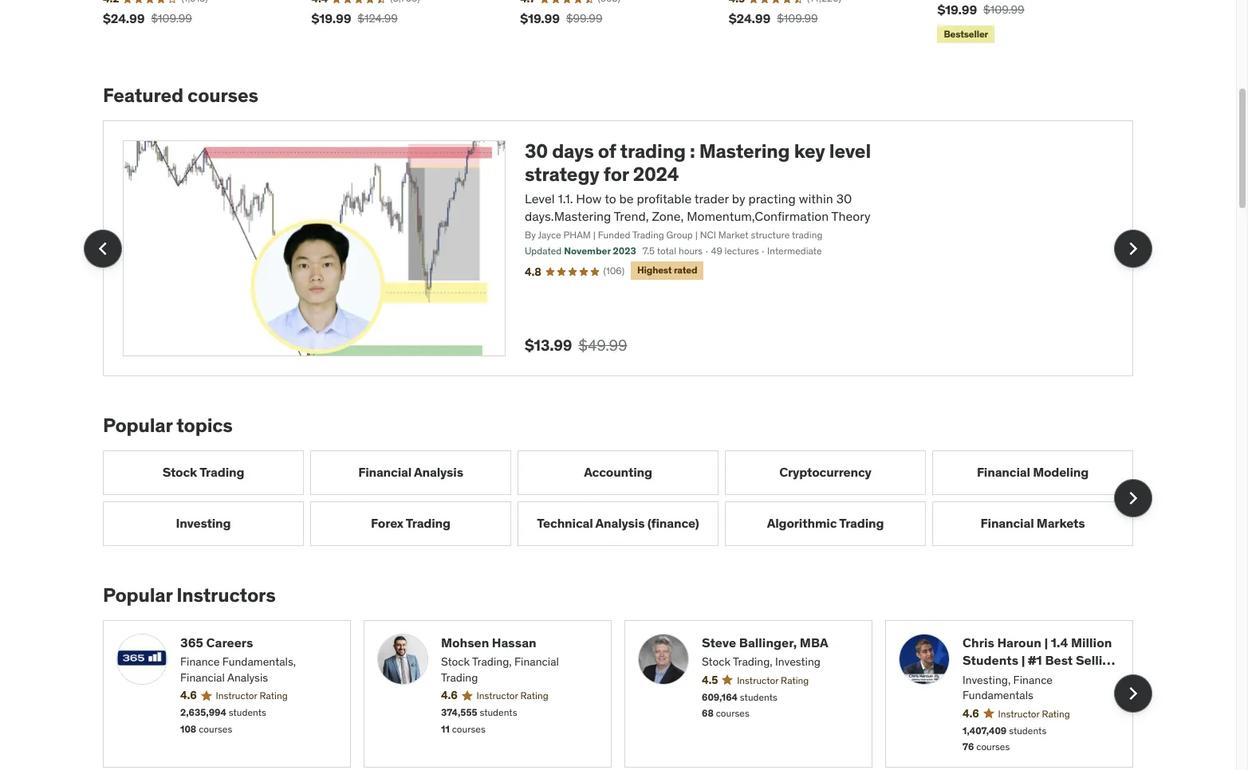 Task type: vqa. For each thing, say whether or not it's contained in the screenshot.
Carousel ELEMENT to the bottom
yes



Task type: describe. For each thing, give the bounding box(es) containing it.
best
[[1046, 653, 1074, 669]]

1 vertical spatial trading
[[792, 229, 823, 241]]

609,164 students 68 courses
[[702, 692, 778, 720]]

| left 1.4
[[1045, 635, 1049, 651]]

stock trading
[[163, 465, 244, 481]]

374,555 students 11 courses
[[441, 707, 518, 736]]

financial inside mohsen hassan stock trading, financial trading
[[515, 655, 559, 670]]

:
[[690, 139, 696, 164]]

investing,
[[963, 673, 1011, 688]]

carousel element for popular topics
[[103, 451, 1153, 547]]

#1
[[1029, 653, 1043, 669]]

&
[[1021, 671, 1030, 687]]

1,407,409 students 76 courses
[[963, 725, 1047, 754]]

financial markets
[[981, 516, 1086, 532]]

365 careers link
[[180, 634, 338, 652]]

0 vertical spatial trading
[[620, 139, 686, 164]]

trading, inside steve ballinger, mba stock trading, investing
[[733, 655, 773, 670]]

days.mastering
[[525, 209, 612, 224]]

0 vertical spatial investing
[[176, 516, 231, 532]]

careers
[[206, 635, 253, 651]]

2,635,994 students 108 courses
[[180, 707, 266, 736]]

365
[[180, 635, 203, 651]]

technical
[[537, 516, 593, 532]]

hours
[[679, 245, 703, 257]]

$13.99
[[525, 336, 573, 355]]

students inside 1,407,409 students 76 courses
[[1010, 725, 1047, 737]]

days
[[552, 139, 594, 164]]

lectures
[[725, 245, 760, 257]]

instructors
[[177, 583, 276, 608]]

7.5
[[643, 245, 655, 257]]

highest
[[638, 264, 672, 276]]

365 careers finance fundamentals, financial analysis
[[180, 635, 296, 685]]

structure
[[751, 229, 790, 241]]

financial modeling
[[978, 465, 1089, 481]]

rating for ballinger,
[[781, 675, 810, 687]]

haroun
[[998, 635, 1042, 651]]

forex
[[371, 516, 404, 532]]

courses for steve ballinger, mba
[[716, 708, 750, 720]]

investing link
[[103, 502, 304, 547]]

trading for forex trading
[[406, 516, 451, 532]]

4.6 for 365
[[180, 689, 197, 703]]

| left #1
[[1022, 653, 1026, 669]]

49
[[711, 245, 723, 257]]

instructor rating for hassan
[[477, 691, 549, 703]]

how
[[576, 191, 602, 207]]

instructor for careers
[[216, 691, 257, 703]]

featured
[[103, 83, 184, 108]]

popular for popular topics
[[103, 414, 172, 438]]

level
[[525, 191, 555, 207]]

instructor rating for careers
[[216, 691, 288, 703]]

updated november 2023
[[525, 245, 637, 257]]

1.1.
[[558, 191, 573, 207]]

(finance)
[[648, 516, 700, 532]]

financial analysis
[[358, 465, 464, 481]]

key
[[795, 139, 826, 164]]

forex trading
[[371, 516, 451, 532]]

popular instructors
[[103, 583, 276, 608]]

popular for popular instructors
[[103, 583, 172, 608]]

| left 'nci'
[[696, 229, 698, 241]]

markets
[[1037, 516, 1086, 532]]

analysis for financial
[[414, 465, 464, 481]]

(106)
[[604, 265, 625, 277]]

instructor for students
[[999, 708, 1040, 720]]

modeling
[[1034, 465, 1089, 481]]

68
[[702, 708, 714, 720]]

featured courses
[[103, 83, 258, 108]]

financial analysis link
[[310, 451, 512, 496]]

momentum,confirmation
[[687, 209, 829, 224]]

algorithmic trading
[[767, 516, 885, 532]]

chris haroun | 1.4 million students | #1 best selling business & finance prof. link
[[963, 634, 1120, 687]]

students
[[963, 653, 1019, 669]]

fundamentals
[[963, 689, 1034, 703]]

courses right featured
[[188, 83, 258, 108]]

4.5
[[702, 673, 718, 688]]

finance inside chris haroun | 1.4 million students | #1 best selling business & finance prof.
[[1032, 671, 1080, 687]]

by
[[732, 191, 746, 207]]

next image
[[1121, 682, 1147, 707]]

instructor rating for ballinger,
[[738, 675, 810, 687]]

within
[[799, 191, 834, 207]]

0 horizontal spatial 30
[[525, 139, 548, 164]]

financial for financial markets
[[981, 516, 1035, 532]]

108
[[180, 724, 197, 736]]

hassan
[[492, 635, 537, 651]]

steve
[[702, 635, 737, 651]]



Task type: locate. For each thing, give the bounding box(es) containing it.
be
[[620, 191, 634, 207]]

trading for algorithmic trading
[[840, 516, 885, 532]]

next image
[[1121, 236, 1147, 262], [1121, 486, 1147, 512]]

carousel element
[[84, 121, 1153, 377], [103, 451, 1153, 547], [103, 621, 1153, 769]]

0 vertical spatial analysis
[[414, 465, 464, 481]]

1,407,409
[[963, 725, 1007, 737]]

4.6 up 2,635,994
[[180, 689, 197, 703]]

trading inside mohsen hassan stock trading, financial trading
[[441, 671, 478, 685]]

1 vertical spatial next image
[[1121, 486, 1147, 512]]

30 left the days
[[525, 139, 548, 164]]

students right 2,635,994
[[229, 707, 266, 719]]

financial left markets
[[981, 516, 1035, 532]]

financial for financial analysis
[[358, 465, 412, 481]]

instructor down steve ballinger, mba stock trading, investing on the bottom of page
[[738, 675, 779, 687]]

1 vertical spatial investing
[[776, 655, 821, 670]]

mohsen
[[441, 635, 489, 651]]

30 up theory
[[837, 191, 853, 207]]

nci
[[700, 229, 717, 241]]

courses inside 609,164 students 68 courses
[[716, 708, 750, 720]]

rating down best
[[1043, 708, 1071, 720]]

accounting
[[584, 465, 653, 481]]

finance inside "investing, finance fundamentals"
[[1014, 673, 1053, 688]]

financial modeling link
[[933, 451, 1134, 496]]

financial up forex
[[358, 465, 412, 481]]

finance down #1
[[1014, 673, 1053, 688]]

instructor up 2,635,994 students 108 courses
[[216, 691, 257, 703]]

rating down mohsen hassan stock trading, financial trading
[[521, 691, 549, 703]]

2024
[[633, 162, 679, 187]]

0 horizontal spatial analysis
[[227, 671, 268, 685]]

investing down the 'mba'
[[776, 655, 821, 670]]

analysis up forex trading
[[414, 465, 464, 481]]

finance down best
[[1032, 671, 1080, 687]]

chris
[[963, 635, 995, 651]]

jayce
[[538, 229, 562, 241]]

courses inside 1,407,409 students 76 courses
[[977, 742, 1011, 754]]

courses inside 2,635,994 students 108 courses
[[199, 724, 232, 736]]

financial for financial modeling
[[978, 465, 1031, 481]]

algorithmic trading link
[[725, 502, 927, 547]]

technical analysis (finance) link
[[518, 502, 719, 547]]

instructor down fundamentals
[[999, 708, 1040, 720]]

selling
[[1076, 653, 1119, 669]]

financial down mohsen hassan link at the left of page
[[515, 655, 559, 670]]

2 vertical spatial analysis
[[227, 671, 268, 685]]

4.6 for mohsen
[[441, 689, 458, 703]]

instructor rating down steve ballinger, mba stock trading, investing on the bottom of page
[[738, 675, 810, 687]]

trading up 7.5
[[633, 229, 664, 241]]

4.6 up 374,555
[[441, 689, 458, 703]]

trading right forex
[[406, 516, 451, 532]]

rating down fundamentals,
[[260, 691, 288, 703]]

group
[[667, 229, 693, 241]]

rating
[[781, 675, 810, 687], [260, 691, 288, 703], [521, 691, 549, 703], [1043, 708, 1071, 720]]

finance inside 365 careers finance fundamentals, financial analysis
[[180, 655, 220, 670]]

$49.99
[[579, 336, 628, 355]]

1 horizontal spatial 30
[[837, 191, 853, 207]]

students for mba
[[740, 692, 778, 704]]

november
[[564, 245, 611, 257]]

previous image
[[90, 236, 116, 262]]

374,555
[[441, 707, 478, 719]]

cryptocurrency
[[780, 465, 872, 481]]

49 lectures
[[711, 245, 760, 257]]

stock trading link
[[103, 451, 304, 496]]

rated
[[674, 264, 698, 276]]

courses down 2,635,994
[[199, 724, 232, 736]]

2 vertical spatial carousel element
[[103, 621, 1153, 769]]

1 next image from the top
[[1121, 236, 1147, 262]]

mohsen hassan link
[[441, 634, 599, 652]]

2 next image from the top
[[1121, 486, 1147, 512]]

updated
[[525, 245, 562, 257]]

trading, down hassan
[[472, 655, 512, 670]]

2 horizontal spatial stock
[[702, 655, 731, 670]]

financial inside 365 careers finance fundamentals, financial analysis
[[180, 671, 225, 685]]

2 horizontal spatial analysis
[[596, 516, 645, 532]]

1 horizontal spatial stock
[[441, 655, 470, 670]]

ballinger,
[[740, 635, 797, 651]]

stock inside steve ballinger, mba stock trading, investing
[[702, 655, 731, 670]]

trading up intermediate
[[792, 229, 823, 241]]

students right 374,555
[[480, 707, 518, 719]]

carousel element for popular instructors
[[103, 621, 1153, 769]]

students for finance
[[229, 707, 266, 719]]

investing down stock trading link
[[176, 516, 231, 532]]

stock inside mohsen hassan stock trading, financial trading
[[441, 655, 470, 670]]

0 horizontal spatial 4.6
[[180, 689, 197, 703]]

4.6 for 1,407,409
[[963, 707, 980, 721]]

financial left modeling
[[978, 465, 1031, 481]]

analysis inside 365 careers finance fundamentals, financial analysis
[[227, 671, 268, 685]]

1 horizontal spatial trading,
[[733, 655, 773, 670]]

mohsen hassan stock trading, financial trading
[[441, 635, 559, 685]]

courses for mohsen hassan
[[452, 724, 486, 736]]

carousel element containing 365 careers
[[103, 621, 1153, 769]]

2 trading, from the left
[[733, 655, 773, 670]]

0 horizontal spatial investing
[[176, 516, 231, 532]]

theory
[[832, 209, 871, 224]]

strategy
[[525, 162, 600, 187]]

1 horizontal spatial investing
[[776, 655, 821, 670]]

analysis down the accounting link
[[596, 516, 645, 532]]

trading right "algorithmic"
[[840, 516, 885, 532]]

4.6 up 1,407,409
[[963, 707, 980, 721]]

algorithmic
[[767, 516, 837, 532]]

finance down 365
[[180, 655, 220, 670]]

mastering
[[700, 139, 790, 164]]

intermediate
[[768, 245, 823, 257]]

students inside 2,635,994 students 108 courses
[[229, 707, 266, 719]]

investing, finance fundamentals
[[963, 673, 1053, 703]]

instructor for ballinger,
[[738, 675, 779, 687]]

trading left :
[[620, 139, 686, 164]]

to
[[605, 191, 617, 207]]

0 vertical spatial 30
[[525, 139, 548, 164]]

2,635,994
[[180, 707, 227, 719]]

rating down steve ballinger, mba link
[[781, 675, 810, 687]]

rating for careers
[[260, 691, 288, 703]]

students for stock
[[480, 707, 518, 719]]

2 horizontal spatial 4.6
[[963, 707, 980, 721]]

forex trading link
[[310, 502, 512, 547]]

market
[[719, 229, 749, 241]]

level
[[830, 139, 871, 164]]

trading, down ballinger, in the right of the page
[[733, 655, 773, 670]]

1 popular from the top
[[103, 414, 172, 438]]

funded
[[598, 229, 631, 241]]

courses down 609,164
[[716, 708, 750, 720]]

trading inside 30 days of trading : mastering key level strategy for 2024 level 1.1. how to be profitable trader by practing within 30 days.mastering trend, zone, momentum,confirmation theory by jayce pham | funded trading group | nci market structure trading
[[633, 229, 664, 241]]

stock up 4.5 at the bottom of the page
[[702, 655, 731, 670]]

instructor rating down & at the bottom of page
[[999, 708, 1071, 720]]

technical analysis (finance)
[[537, 516, 700, 532]]

finance
[[180, 655, 220, 670], [1032, 671, 1080, 687], [1014, 673, 1053, 688]]

trading, inside mohsen hassan stock trading, financial trading
[[472, 655, 512, 670]]

topics
[[177, 414, 233, 438]]

rating for hassan
[[521, 691, 549, 703]]

instructor for hassan
[[477, 691, 518, 703]]

financial up 2,635,994
[[180, 671, 225, 685]]

4.6
[[180, 689, 197, 703], [441, 689, 458, 703], [963, 707, 980, 721]]

courses down 1,407,409
[[977, 742, 1011, 754]]

analysis for technical
[[596, 516, 645, 532]]

business
[[963, 671, 1019, 687]]

| right pham
[[594, 229, 596, 241]]

1 vertical spatial popular
[[103, 583, 172, 608]]

fundamentals,
[[223, 655, 296, 670]]

stock down mohsen
[[441, 655, 470, 670]]

0 vertical spatial popular
[[103, 414, 172, 438]]

students inside 609,164 students 68 courses
[[740, 692, 778, 704]]

trader
[[695, 191, 729, 207]]

carousel element for featured courses
[[84, 121, 1153, 377]]

2 popular from the top
[[103, 583, 172, 608]]

zone,
[[652, 209, 684, 224]]

rating for students
[[1043, 708, 1071, 720]]

profitable
[[637, 191, 692, 207]]

|
[[594, 229, 596, 241], [696, 229, 698, 241], [1045, 635, 1049, 651], [1022, 653, 1026, 669]]

0 horizontal spatial trading,
[[472, 655, 512, 670]]

4.8
[[525, 265, 542, 279]]

1 vertical spatial 30
[[837, 191, 853, 207]]

courses
[[188, 83, 258, 108], [716, 708, 750, 720], [199, 724, 232, 736], [452, 724, 486, 736], [977, 742, 1011, 754]]

1 horizontal spatial analysis
[[414, 465, 464, 481]]

mba
[[800, 635, 829, 651]]

students right 1,407,409
[[1010, 725, 1047, 737]]

1 vertical spatial carousel element
[[103, 451, 1153, 547]]

instructor
[[738, 675, 779, 687], [216, 691, 257, 703], [477, 691, 518, 703], [999, 708, 1040, 720]]

instructor rating down mohsen hassan stock trading, financial trading
[[477, 691, 549, 703]]

popular instructors element
[[103, 583, 1153, 769]]

1 vertical spatial analysis
[[596, 516, 645, 532]]

trading up 374,555
[[441, 671, 478, 685]]

instructor rating down fundamentals,
[[216, 691, 288, 703]]

steve ballinger, mba link
[[702, 634, 860, 652]]

609,164
[[702, 692, 738, 704]]

0 vertical spatial next image
[[1121, 236, 1147, 262]]

1 trading, from the left
[[472, 655, 512, 670]]

steve ballinger, mba stock trading, investing
[[702, 635, 829, 670]]

instructor up 374,555 students 11 courses
[[477, 691, 518, 703]]

trend,
[[614, 209, 649, 224]]

accounting link
[[518, 451, 719, 496]]

students inside 374,555 students 11 courses
[[480, 707, 518, 719]]

1.4
[[1052, 635, 1069, 651]]

for
[[604, 162, 629, 187]]

analysis down fundamentals,
[[227, 671, 268, 685]]

investing inside steve ballinger, mba stock trading, investing
[[776, 655, 821, 670]]

million
[[1072, 635, 1113, 651]]

$13.99 $49.99
[[525, 336, 628, 355]]

trading
[[633, 229, 664, 241], [200, 465, 244, 481], [406, 516, 451, 532], [840, 516, 885, 532], [441, 671, 478, 685]]

cryptocurrency link
[[725, 451, 927, 496]]

carousel element containing stock trading
[[103, 451, 1153, 547]]

students right 609,164
[[740, 692, 778, 704]]

instructor rating for students
[[999, 708, 1071, 720]]

stock down popular topics
[[163, 465, 197, 481]]

1 horizontal spatial trading
[[792, 229, 823, 241]]

courses for 365 careers
[[199, 724, 232, 736]]

0 horizontal spatial stock
[[163, 465, 197, 481]]

trading down 'topics'
[[200, 465, 244, 481]]

courses inside 374,555 students 11 courses
[[452, 724, 486, 736]]

practing
[[749, 191, 796, 207]]

carousel element containing 30 days of trading : mastering key level strategy for 2024
[[84, 121, 1153, 377]]

courses down 374,555
[[452, 724, 486, 736]]

trading for stock trading
[[200, 465, 244, 481]]

prof.
[[1083, 671, 1112, 687]]

total
[[657, 245, 677, 257]]

0 horizontal spatial trading
[[620, 139, 686, 164]]

30 days of trading : mastering key level strategy for 2024 level 1.1. how to be profitable trader by practing within 30 days.mastering trend, zone, momentum,confirmation theory by jayce pham | funded trading group | nci market structure trading
[[525, 139, 871, 241]]

1 horizontal spatial 4.6
[[441, 689, 458, 703]]

0 vertical spatial carousel element
[[84, 121, 1153, 377]]



